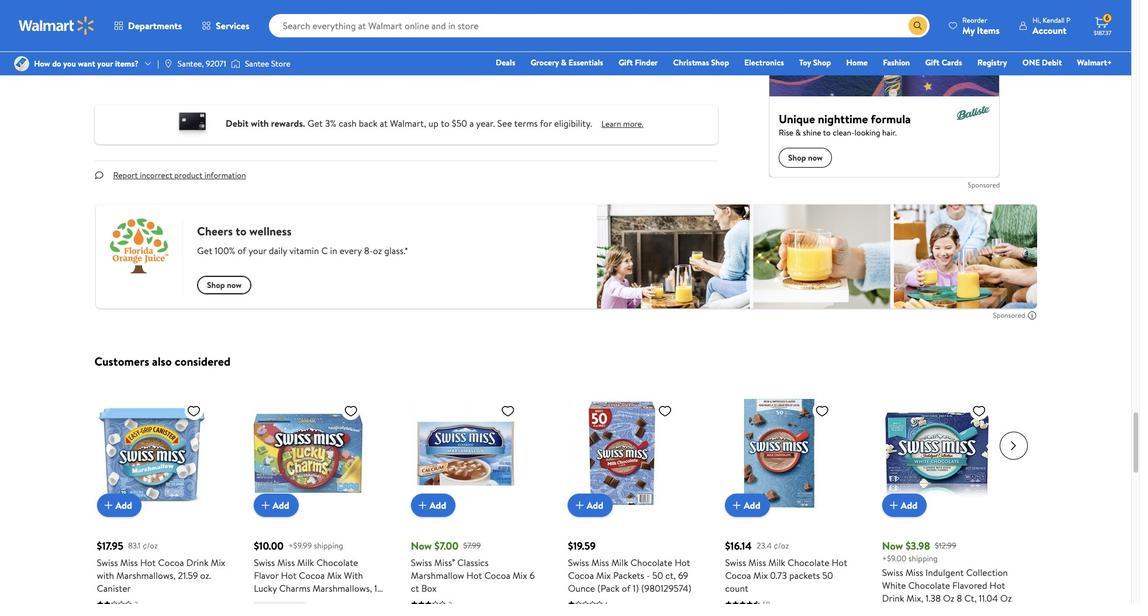 Task type: vqa. For each thing, say whether or not it's contained in the screenshot.
3rd PRODUCT group from left
yes



Task type: describe. For each thing, give the bounding box(es) containing it.
walmart+
[[1078, 57, 1113, 68]]

charms
[[279, 583, 311, 596]]

cocoa inside $19.59 swiss miss milk chocolate hot cocoa mix packets - 50 ct, 69 ounce (pack of 1) (980129574)
[[568, 570, 594, 583]]

swiss miss indulgent collection white chocolate flavored hot drink mix, 1.38 oz 8 ct, 11.04 oz image
[[883, 400, 991, 508]]

3%
[[325, 117, 337, 130]]

hot inside $16.14 23.4 ¢/oz swiss miss milk chocolate hot cocoa mix 0.73 packets 50 count
[[832, 557, 848, 570]]

oz.
[[200, 570, 211, 583]]

(pack
[[598, 583, 620, 596]]

ad disclaimer and feedback image
[[1028, 311, 1038, 321]]

50 inside $16.14 23.4 ¢/oz swiss miss milk chocolate hot cocoa mix 0.73 packets 50 count
[[823, 570, 834, 583]]

50 inside $19.59 swiss miss milk chocolate hot cocoa mix packets - 50 ct, 69 ounce (pack of 1) (980129574)
[[653, 570, 663, 583]]

$50
[[452, 117, 467, 130]]

product group containing $16.14
[[725, 376, 857, 605]]

Search search field
[[269, 14, 930, 37]]

one
[[1023, 57, 1041, 68]]

swiss inside now $3.98 $12.99 +$9.00 shipping swiss miss indulgent collection white chocolate flavored hot drink mix, 1.38 oz 8 ct, 11.04 oz
[[883, 567, 904, 580]]

learn
[[602, 118, 622, 130]]

marshmallows, inside "$17.95 83.1 ¢/oz swiss miss hot cocoa drink mix with marshmallows, 21.59 oz. canister"
[[116, 570, 176, 583]]

indulgent
[[926, 567, 964, 580]]

ct,
[[666, 570, 676, 583]]

add button for swiss miss milk chocolate hot cocoa mix packets - 50 ct, 69 ounce (pack of 1) (980129574) image
[[568, 494, 613, 518]]

up
[[429, 117, 439, 130]]

$7.99
[[464, 540, 481, 552]]

walmart,
[[390, 117, 426, 130]]

+$9.00
[[883, 553, 907, 565]]

you
[[63, 58, 76, 70]]

next slide for customers also considered list image
[[1000, 432, 1028, 460]]

santee store
[[245, 58, 291, 70]]

get
[[308, 117, 323, 130]]

add to favorites list, swiss miss indulgent collection white chocolate flavored hot drink mix, 1.38 oz 8 ct, 11.04 oz image
[[973, 404, 987, 419]]

flavor
[[254, 570, 279, 583]]

report
[[113, 170, 138, 181]]

essentials
[[569, 57, 604, 68]]

registry link
[[973, 56, 1013, 69]]

hi, kendall p account
[[1033, 15, 1071, 37]]

cash
[[339, 117, 357, 130]]

&
[[561, 57, 567, 68]]

christmas shop link
[[668, 56, 735, 69]]

hot inside $19.59 swiss miss milk chocolate hot cocoa mix packets - 50 ct, 69 ounce (pack of 1) (980129574)
[[675, 557, 691, 570]]

gift for gift cards
[[926, 57, 940, 68]]

1)
[[633, 583, 639, 596]]

$10.00
[[254, 539, 284, 554]]

product group containing now $3.98
[[883, 376, 1014, 605]]

add button for the swiss miss indulgent collection white chocolate flavored hot drink mix, 1.38 oz 8 ct, 11.04 oz image on the bottom right of page
[[883, 494, 927, 518]]

box
[[422, 583, 437, 596]]

$19.59
[[568, 539, 596, 554]]

grocery & essentials
[[531, 57, 604, 68]]

home link
[[842, 56, 874, 69]]

0 vertical spatial with
[[251, 117, 269, 130]]

23.4
[[757, 540, 772, 552]]

deals
[[496, 57, 516, 68]]

swiss for $17.95
[[97, 557, 118, 570]]

now for $7.00
[[411, 539, 432, 554]]

product
[[175, 170, 203, 181]]

search icon image
[[914, 21, 923, 30]]

1 0 button from the left
[[106, 17, 135, 29]]

add to cart image for $19.59
[[573, 499, 587, 513]]

ounce
[[568, 583, 595, 596]]

lucky
[[254, 583, 277, 596]]

reorder my items
[[963, 15, 1000, 37]]

white
[[883, 580, 907, 593]]

registry
[[978, 57, 1008, 68]]

12
[[374, 583, 383, 596]]

how
[[34, 58, 50, 70]]

considered
[[175, 354, 231, 370]]

more.
[[624, 118, 644, 130]]

for
[[540, 117, 552, 130]]

0.73
[[771, 570, 787, 583]]

add for $17.95 add to cart image
[[116, 499, 132, 512]]

packets
[[614, 570, 645, 583]]

now for $3.98
[[883, 539, 904, 554]]

christmas shop
[[674, 57, 730, 68]]

shop for toy shop
[[814, 57, 832, 68]]

6 inside 6 $187.37
[[1106, 13, 1110, 23]]

product group containing $17.95
[[97, 376, 228, 605]]

grocery
[[531, 57, 559, 68]]

$3.98
[[906, 539, 931, 554]]

swiss for $10.00
[[254, 557, 275, 570]]

miss inside $19.59 swiss miss milk chocolate hot cocoa mix packets - 50 ct, 69 ounce (pack of 1) (980129574)
[[592, 557, 609, 570]]

count
[[725, 583, 749, 596]]

cards
[[942, 57, 963, 68]]

ct
[[411, 583, 419, 596]]

year.
[[476, 117, 495, 130]]

add button for swiss miss milk chocolate hot cocoa mix 0.73 packets 50 count image at the bottom
[[725, 494, 770, 518]]

shipping inside now $3.98 $12.99 +$9.00 shipping swiss miss indulgent collection white chocolate flavored hot drink mix, 1.38 oz 8 ct, 11.04 oz
[[909, 553, 938, 565]]

$187.37
[[1095, 29, 1112, 37]]

fashion
[[883, 57, 911, 68]]

add to favorites list, swiss miss milk chocolate hot cocoa mix 0.73 packets 50 count image
[[816, 404, 830, 419]]

oz inside $10.00 +$9.99 shipping swiss miss milk chocolate flavor hot cocoa mix with lucky charms marshmallows, 12 ct, 9.18 oz
[[285, 596, 297, 605]]

also
[[152, 354, 172, 370]]

at
[[380, 117, 388, 130]]

services button
[[192, 12, 260, 40]]

1 horizontal spatial oz
[[944, 593, 955, 605]]

reorder
[[963, 15, 988, 25]]

$17.95
[[97, 539, 123, 554]]

how do you want your items?
[[34, 58, 139, 70]]

a
[[470, 117, 474, 130]]

one debit card  debit with rewards. get 3% cash back at walmart, up to $50 a year. see terms for eligibility. learn more. element
[[602, 118, 644, 131]]

cocoa inside $10.00 +$9.99 shipping swiss miss milk chocolate flavor hot cocoa mix with lucky charms marshmallows, 12 ct, 9.18 oz
[[299, 570, 325, 583]]

miss for $17.95
[[120, 557, 138, 570]]

gift cards
[[926, 57, 963, 68]]

2 horizontal spatial oz
[[1001, 593, 1012, 605]]

swiss inside $19.59 swiss miss milk chocolate hot cocoa mix packets - 50 ct, 69 ounce (pack of 1) (980129574)
[[568, 557, 589, 570]]

customers also considered
[[94, 354, 231, 370]]

add for add to cart icon associated with $16.14
[[744, 499, 761, 512]]

swiss for $16.14
[[725, 557, 747, 570]]

swiss miss milk chocolate hot cocoa mix 0.73 packets 50 count image
[[725, 400, 834, 508]]

drink inside "$17.95 83.1 ¢/oz swiss miss hot cocoa drink mix with marshmallows, 21.59 oz. canister"
[[186, 557, 209, 570]]

-
[[647, 570, 650, 583]]

your
[[97, 58, 113, 70]]

home
[[847, 57, 868, 68]]

add for add to cart image corresponding to now
[[901, 499, 918, 512]]

toy shop link
[[794, 56, 837, 69]]

hot inside $10.00 +$9.99 shipping swiss miss milk chocolate flavor hot cocoa mix with lucky charms marshmallows, 12 ct, 9.18 oz
[[281, 570, 297, 583]]

miss for $16.14
[[749, 557, 767, 570]]

milk inside $19.59 swiss miss milk chocolate hot cocoa mix packets - 50 ct, 69 ounce (pack of 1) (980129574)
[[612, 557, 629, 570]]

packets
[[790, 570, 821, 583]]

ct, inside $10.00 +$9.99 shipping swiss miss milk chocolate flavor hot cocoa mix with lucky charms marshmallows, 12 ct, 9.18 oz
[[254, 596, 266, 605]]

hot inside now $7.00 $7.99 swiss miss® classics marshmallow hot cocoa mix 6 ct box
[[467, 570, 482, 583]]

cocoa inside "$17.95 83.1 ¢/oz swiss miss hot cocoa drink mix with marshmallows, 21.59 oz. canister"
[[158, 557, 184, 570]]

0 vertical spatial sponsored
[[968, 180, 1001, 190]]

mix inside now $7.00 $7.99 swiss miss® classics marshmallow hot cocoa mix 6 ct box
[[513, 570, 528, 583]]

swiss miss hot cocoa drink mix with marshmallows, 21.59 oz. canister image
[[97, 400, 206, 508]]

kendall
[[1043, 15, 1065, 25]]

chocolate inside now $3.98 $12.99 +$9.00 shipping swiss miss indulgent collection white chocolate flavored hot drink mix, 1.38 oz 8 ct, 11.04 oz
[[909, 580, 951, 593]]

swiss miss milk chocolate flavor hot cocoa mix with lucky charms marshmallows, 12 ct, 9.18 oz image
[[254, 400, 363, 508]]

1.38
[[926, 593, 941, 605]]

santee, 92071
[[178, 58, 226, 70]]

add for add to cart image related to $10.00
[[273, 499, 289, 512]]

mix inside $16.14 23.4 ¢/oz swiss miss milk chocolate hot cocoa mix 0.73 packets 50 count
[[754, 570, 768, 583]]

drink inside now $3.98 $12.99 +$9.00 shipping swiss miss indulgent collection white chocolate flavored hot drink mix, 1.38 oz 8 ct, 11.04 oz
[[883, 593, 905, 605]]

marshmallows, inside $10.00 +$9.99 shipping swiss miss milk chocolate flavor hot cocoa mix with lucky charms marshmallows, 12 ct, 9.18 oz
[[313, 583, 372, 596]]

swiss for now
[[411, 557, 432, 570]]

departments
[[128, 19, 182, 32]]

$19.59 swiss miss milk chocolate hot cocoa mix packets - 50 ct, 69 ounce (pack of 1) (980129574)
[[568, 539, 692, 596]]



Task type: locate. For each thing, give the bounding box(es) containing it.
shop
[[712, 57, 730, 68], [814, 57, 832, 68]]

product group containing now $7.00
[[411, 376, 543, 605]]

milk inside $16.14 23.4 ¢/oz swiss miss milk chocolate hot cocoa mix 0.73 packets 50 count
[[769, 557, 786, 570]]

miss for $10.00
[[277, 557, 295, 570]]

report incorrect product information
[[113, 170, 246, 181]]

0 vertical spatial drink
[[186, 557, 209, 570]]

2 add button from the left
[[254, 494, 299, 518]]

mix right classics
[[513, 570, 528, 583]]

6 product group from the left
[[883, 376, 1014, 605]]

$17.95 83.1 ¢/oz swiss miss hot cocoa drink mix with marshmallows, 21.59 oz. canister
[[97, 539, 225, 596]]

miss inside now $3.98 $12.99 +$9.00 shipping swiss miss indulgent collection white chocolate flavored hot drink mix, 1.38 oz 8 ct, 11.04 oz
[[906, 567, 924, 580]]

0 vertical spatial debit
[[1043, 57, 1063, 68]]

swiss down $16.14
[[725, 557, 747, 570]]

electronics link
[[740, 56, 790, 69]]

1 horizontal spatial now
[[883, 539, 904, 554]]

swiss down $10.00
[[254, 557, 275, 570]]

2 add to cart image from the left
[[259, 499, 273, 513]]

0 horizontal spatial  image
[[14, 56, 29, 71]]

shop right toy
[[814, 57, 832, 68]]

add to favorites list, swiss miss® classics marshmallow hot cocoa mix 6 ct box image
[[501, 404, 515, 419]]

2 product group from the left
[[254, 376, 385, 605]]

add button up $3.98
[[883, 494, 927, 518]]

0 vertical spatial 6
[[1106, 13, 1110, 23]]

product group containing $10.00
[[254, 376, 385, 605]]

¢/oz right '83.1'
[[143, 540, 158, 552]]

now inside now $3.98 $12.99 +$9.00 shipping swiss miss indulgent collection white chocolate flavored hot drink mix, 1.38 oz 8 ct, 11.04 oz
[[883, 539, 904, 554]]

oz left 8
[[944, 593, 955, 605]]

mix
[[211, 557, 225, 570], [327, 570, 342, 583], [513, 570, 528, 583], [597, 570, 611, 583], [754, 570, 768, 583]]

0 horizontal spatial oz
[[285, 596, 297, 605]]

finder
[[635, 57, 658, 68]]

1 ¢/oz from the left
[[143, 540, 158, 552]]

toy shop
[[800, 57, 832, 68]]

add button up $10.00
[[254, 494, 299, 518]]

2 0 from the left
[[151, 18, 155, 28]]

1 0 from the left
[[121, 18, 126, 28]]

mix inside "$17.95 83.1 ¢/oz swiss miss hot cocoa drink mix with marshmallows, 21.59 oz. canister"
[[211, 557, 225, 570]]

miss down '83.1'
[[120, 557, 138, 570]]

debit right one debit card 'image'
[[226, 117, 249, 130]]

add for add to cart icon for $19.59
[[587, 499, 604, 512]]

$12.99
[[935, 540, 957, 552]]

(980129574)
[[642, 583, 692, 596]]

with inside "$17.95 83.1 ¢/oz swiss miss hot cocoa drink mix with marshmallows, 21.59 oz. canister"
[[97, 570, 114, 583]]

6 up $187.37
[[1106, 13, 1110, 23]]

marshmallows,
[[116, 570, 176, 583], [313, 583, 372, 596]]

mix inside $19.59 swiss miss milk chocolate hot cocoa mix packets - 50 ct, 69 ounce (pack of 1) (980129574)
[[597, 570, 611, 583]]

add up $3.98
[[901, 499, 918, 512]]

1 vertical spatial sponsored
[[994, 311, 1026, 321]]

 image
[[14, 56, 29, 71], [164, 59, 173, 68]]

to
[[441, 117, 450, 130]]

add to cart image for $16.14
[[730, 499, 744, 513]]

walmart image
[[19, 16, 95, 35]]

miss down +$9.00
[[906, 567, 924, 580]]

electronics
[[745, 57, 785, 68]]

0 horizontal spatial with
[[97, 570, 114, 583]]

2 add to cart image from the left
[[730, 499, 744, 513]]

add
[[116, 499, 132, 512], [273, 499, 289, 512], [430, 499, 447, 512], [587, 499, 604, 512], [744, 499, 761, 512], [901, 499, 918, 512]]

swiss inside now $7.00 $7.99 swiss miss® classics marshmallow hot cocoa mix 6 ct box
[[411, 557, 432, 570]]

1 add button from the left
[[97, 494, 142, 518]]

6 left ounce
[[530, 570, 535, 583]]

mix left packets
[[597, 570, 611, 583]]

milk up of
[[612, 557, 629, 570]]

one debit
[[1023, 57, 1063, 68]]

0 horizontal spatial milk
[[297, 557, 314, 570]]

of
[[622, 583, 631, 596]]

mix,
[[907, 593, 924, 605]]

3 product group from the left
[[411, 376, 543, 605]]

miss down +$9.99
[[277, 557, 295, 570]]

want
[[78, 58, 95, 70]]

1 vertical spatial 6
[[530, 570, 535, 583]]

2 gift from the left
[[926, 57, 940, 68]]

gift
[[619, 57, 633, 68], [926, 57, 940, 68]]

1 horizontal spatial  image
[[164, 59, 173, 68]]

0 button up |
[[135, 17, 164, 29]]

add to cart image for now
[[887, 499, 901, 513]]

report incorrect product information button
[[104, 161, 256, 190]]

50
[[653, 570, 663, 583], [823, 570, 834, 583]]

1 horizontal spatial milk
[[612, 557, 629, 570]]

chocolate inside $19.59 swiss miss milk chocolate hot cocoa mix packets - 50 ct, 69 ounce (pack of 1) (980129574)
[[631, 557, 673, 570]]

shipping up indulgent at the bottom right of the page
[[909, 553, 938, 565]]

1 horizontal spatial gift
[[926, 57, 940, 68]]

add button
[[97, 494, 142, 518], [254, 494, 299, 518], [411, 494, 456, 518], [568, 494, 613, 518], [725, 494, 770, 518], [883, 494, 927, 518]]

1 horizontal spatial ¢/oz
[[774, 540, 789, 552]]

oz right 11.04
[[1001, 593, 1012, 605]]

gift inside "link"
[[619, 57, 633, 68]]

0 horizontal spatial add to cart image
[[573, 499, 587, 513]]

1 horizontal spatial add to cart image
[[730, 499, 744, 513]]

21.59
[[178, 570, 198, 583]]

1 vertical spatial shipping
[[909, 553, 938, 565]]

swiss down $19.59
[[568, 557, 589, 570]]

3 milk from the left
[[769, 557, 786, 570]]

add button for "swiss miss milk chocolate flavor hot cocoa mix with lucky charms marshmallows, 12 ct, 9.18 oz" "image"
[[254, 494, 299, 518]]

hot down '83.1'
[[140, 557, 156, 570]]

|
[[157, 58, 159, 70]]

santee
[[245, 58, 269, 70]]

0 button
[[106, 17, 135, 29], [135, 17, 164, 29]]

3 add to cart image from the left
[[416, 499, 430, 513]]

shipping right +$9.99
[[314, 540, 343, 552]]

0 vertical spatial shipping
[[314, 540, 343, 552]]

1 add to cart image from the left
[[573, 499, 587, 513]]

1 horizontal spatial drink
[[883, 593, 905, 605]]

add up $7.00 at the bottom left of the page
[[430, 499, 447, 512]]

2 now from the left
[[883, 539, 904, 554]]

christmas
[[674, 57, 710, 68]]

92071
[[206, 58, 226, 70]]

add for second add to cart image from the right
[[430, 499, 447, 512]]

marshmallow
[[411, 570, 464, 583]]

mix left with on the bottom left of the page
[[327, 570, 342, 583]]

add button up $7.00 at the bottom left of the page
[[411, 494, 456, 518]]

swiss inside "$17.95 83.1 ¢/oz swiss miss hot cocoa drink mix with marshmallows, 21.59 oz. canister"
[[97, 557, 118, 570]]

swiss miss milk chocolate hot cocoa mix packets - 50 ct, 69 ounce (pack of 1) (980129574) image
[[568, 400, 677, 508]]

oz right 9.18
[[285, 596, 297, 605]]

1 now from the left
[[411, 539, 432, 554]]

milk down +$9.99
[[297, 557, 314, 570]]

product group
[[97, 376, 228, 605], [254, 376, 385, 605], [411, 376, 543, 605], [568, 376, 700, 605], [725, 376, 857, 605], [883, 376, 1014, 605]]

p
[[1067, 15, 1071, 25]]

5 product group from the left
[[725, 376, 857, 605]]

8
[[957, 593, 963, 605]]

0 horizontal spatial now
[[411, 539, 432, 554]]

my
[[963, 24, 975, 37]]

hot right packets
[[832, 557, 848, 570]]

information
[[205, 170, 246, 181]]

0 horizontal spatial shipping
[[314, 540, 343, 552]]

0 button up the items? on the left top of page
[[106, 17, 135, 29]]

¢/oz inside $16.14 23.4 ¢/oz swiss miss milk chocolate hot cocoa mix 0.73 packets 50 count
[[774, 540, 789, 552]]

eligibility.
[[554, 117, 593, 130]]

1 vertical spatial with
[[97, 570, 114, 583]]

1 product group from the left
[[97, 376, 228, 605]]

 image left how
[[14, 56, 29, 71]]

4 product group from the left
[[568, 376, 700, 605]]

one debit link
[[1018, 56, 1068, 69]]

cocoa left oz.
[[158, 557, 184, 570]]

ct, right 8
[[965, 593, 977, 605]]

gift for gift finder
[[619, 57, 633, 68]]

swiss inside $10.00 +$9.99 shipping swiss miss milk chocolate flavor hot cocoa mix with lucky charms marshmallows, 12 ct, 9.18 oz
[[254, 557, 275, 570]]

shop inside christmas shop "link"
[[712, 57, 730, 68]]

with left rewards. at left top
[[251, 117, 269, 130]]

add to favorites list, swiss miss milk chocolate flavor hot cocoa mix with lucky charms marshmallows, 12 ct, 9.18 oz image
[[344, 404, 358, 419]]

5 add button from the left
[[725, 494, 770, 518]]

add to cart image for $10.00
[[259, 499, 273, 513]]

gift left cards
[[926, 57, 940, 68]]

0 horizontal spatial 50
[[653, 570, 663, 583]]

miss down $19.59
[[592, 557, 609, 570]]

toy
[[800, 57, 812, 68]]

swiss down $17.95 at the left of the page
[[97, 557, 118, 570]]

 image for how do you want your items?
[[14, 56, 29, 71]]

50 right packets
[[823, 570, 834, 583]]

1 vertical spatial drink
[[883, 593, 905, 605]]

11.04
[[980, 593, 999, 605]]

cocoa down $16.14
[[725, 570, 752, 583]]

0 horizontal spatial ¢/oz
[[143, 540, 158, 552]]

swiss down +$9.00
[[883, 567, 904, 580]]

2 0 button from the left
[[135, 17, 164, 29]]

one debit card image
[[169, 110, 217, 140]]

items?
[[115, 58, 139, 70]]

hot up "(980129574)"
[[675, 557, 691, 570]]

5 add from the left
[[744, 499, 761, 512]]

¢/oz right 23.4
[[774, 540, 789, 552]]

1 horizontal spatial debit
[[1043, 57, 1063, 68]]

add button for the swiss miss hot cocoa drink mix with marshmallows, 21.59 oz. canister image at left
[[97, 494, 142, 518]]

1 50 from the left
[[653, 570, 663, 583]]

milk down 23.4
[[769, 557, 786, 570]]

hot right flavor
[[281, 570, 297, 583]]

add button for swiss miss® classics marshmallow hot cocoa mix 6 ct box image
[[411, 494, 456, 518]]

 image right |
[[164, 59, 173, 68]]

incorrect
[[140, 170, 173, 181]]

2 50 from the left
[[823, 570, 834, 583]]

2 ¢/oz from the left
[[774, 540, 789, 552]]

mix right 21.59
[[211, 557, 225, 570]]

2 horizontal spatial milk
[[769, 557, 786, 570]]

product group containing $19.59
[[568, 376, 700, 605]]

store
[[271, 58, 291, 70]]

0 horizontal spatial 6
[[530, 570, 535, 583]]

0 horizontal spatial 0
[[121, 18, 126, 28]]

1 horizontal spatial shop
[[814, 57, 832, 68]]

cocoa down $19.59
[[568, 570, 594, 583]]

3 add button from the left
[[411, 494, 456, 518]]

now $7.00 $7.99 swiss miss® classics marshmallow hot cocoa mix 6 ct box
[[411, 539, 535, 596]]

shop for christmas shop
[[712, 57, 730, 68]]

2 milk from the left
[[612, 557, 629, 570]]

4 add from the left
[[587, 499, 604, 512]]

ct, left 9.18
[[254, 596, 266, 605]]

add to cart image
[[102, 499, 116, 513], [259, 499, 273, 513], [416, 499, 430, 513], [887, 499, 901, 513]]

$16.14 23.4 ¢/oz swiss miss milk chocolate hot cocoa mix 0.73 packets 50 count
[[725, 539, 848, 596]]

6 inside now $7.00 $7.99 swiss miss® classics marshmallow hot cocoa mix 6 ct box
[[530, 570, 535, 583]]

0 horizontal spatial debit
[[226, 117, 249, 130]]

hot inside "$17.95 83.1 ¢/oz swiss miss hot cocoa drink mix with marshmallows, 21.59 oz. canister"
[[140, 557, 156, 570]]

$10.00 +$9.99 shipping swiss miss milk chocolate flavor hot cocoa mix with lucky charms marshmallows, 12 ct, 9.18 oz
[[254, 539, 383, 605]]

add button up $17.95 at the left of the page
[[97, 494, 142, 518]]

grocery & essentials link
[[526, 56, 609, 69]]

back
[[359, 117, 378, 130]]

 image for santee, 92071
[[164, 59, 173, 68]]

1 horizontal spatial 6
[[1106, 13, 1110, 23]]

miss inside $10.00 +$9.99 shipping swiss miss milk chocolate flavor hot cocoa mix with lucky charms marshmallows, 12 ct, 9.18 oz
[[277, 557, 295, 570]]

cocoa inside now $7.00 $7.99 swiss miss® classics marshmallow hot cocoa mix 6 ct box
[[485, 570, 511, 583]]

debit right one
[[1043, 57, 1063, 68]]

milk for $16.14
[[769, 557, 786, 570]]

hot inside now $3.98 $12.99 +$9.00 shipping swiss miss indulgent collection white chocolate flavored hot drink mix, 1.38 oz 8 ct, 11.04 oz
[[990, 580, 1006, 593]]

services
[[216, 19, 250, 32]]

miss®
[[435, 557, 455, 570]]

chocolate inside $16.14 23.4 ¢/oz swiss miss milk chocolate hot cocoa mix 0.73 packets 50 count
[[788, 557, 830, 570]]

cocoa
[[158, 557, 184, 570], [299, 570, 325, 583], [485, 570, 511, 583], [568, 570, 594, 583], [725, 570, 752, 583]]

¢/oz for $17.95
[[143, 540, 158, 552]]

¢/oz inside "$17.95 83.1 ¢/oz swiss miss hot cocoa drink mix with marshmallows, 21.59 oz. canister"
[[143, 540, 158, 552]]

50 right '-'
[[653, 570, 663, 583]]

1 add from the left
[[116, 499, 132, 512]]

6 add button from the left
[[883, 494, 927, 518]]

1 horizontal spatial 0
[[151, 18, 155, 28]]

terms
[[515, 117, 538, 130]]

3 add from the left
[[430, 499, 447, 512]]

hot right flavored
[[990, 580, 1006, 593]]

walmart+ link
[[1073, 56, 1118, 69]]

0 horizontal spatial drink
[[186, 557, 209, 570]]

debit with rewards. get 3% cash back at walmart, up to $50 a year. see terms for eligibility.
[[226, 117, 593, 130]]

miss down 23.4
[[749, 557, 767, 570]]

+$9.99
[[289, 540, 312, 552]]

add up $10.00
[[273, 499, 289, 512]]

now inside now $7.00 $7.99 swiss miss® classics marshmallow hot cocoa mix 6 ct box
[[411, 539, 432, 554]]

miss
[[120, 557, 138, 570], [277, 557, 295, 570], [592, 557, 609, 570], [749, 557, 767, 570], [906, 567, 924, 580]]

hot
[[140, 557, 156, 570], [675, 557, 691, 570], [832, 557, 848, 570], [281, 570, 297, 583], [467, 570, 482, 583], [990, 580, 1006, 593]]

4 add to cart image from the left
[[887, 499, 901, 513]]

sponsored
[[968, 180, 1001, 190], [994, 311, 1026, 321]]

add to cart image for $17.95
[[102, 499, 116, 513]]

mix inside $10.00 +$9.99 shipping swiss miss milk chocolate flavor hot cocoa mix with lucky charms marshmallows, 12 ct, 9.18 oz
[[327, 570, 342, 583]]

2 add from the left
[[273, 499, 289, 512]]

1 horizontal spatial shipping
[[909, 553, 938, 565]]

¢/oz
[[143, 540, 158, 552], [774, 540, 789, 552]]

6 add from the left
[[901, 499, 918, 512]]

milk for $10.00
[[297, 557, 314, 570]]

1 horizontal spatial ct,
[[965, 593, 977, 605]]

add to cart image
[[573, 499, 587, 513], [730, 499, 744, 513]]

hi,
[[1033, 15, 1042, 25]]

add to favorites list, swiss miss milk chocolate hot cocoa mix packets - 50 ct, 69 ounce (pack of 1) (980129574) image
[[658, 404, 672, 419]]

0
[[121, 18, 126, 28], [151, 18, 155, 28]]

gift finder
[[619, 57, 658, 68]]

cocoa inside $16.14 23.4 ¢/oz swiss miss milk chocolate hot cocoa mix 0.73 packets 50 count
[[725, 570, 752, 583]]

1 milk from the left
[[297, 557, 314, 570]]

cocoa right miss®
[[485, 570, 511, 583]]

¢/oz for $16.14
[[774, 540, 789, 552]]

see
[[498, 117, 512, 130]]

$7.00
[[435, 539, 459, 554]]

ct, inside now $3.98 $12.99 +$9.00 shipping swiss miss indulgent collection white chocolate flavored hot drink mix, 1.38 oz 8 ct, 11.04 oz
[[965, 593, 977, 605]]

deals link
[[491, 56, 521, 69]]

add up '83.1'
[[116, 499, 132, 512]]

rewards.
[[271, 117, 305, 130]]

0 horizontal spatial ct,
[[254, 596, 266, 605]]

gift left finder
[[619, 57, 633, 68]]

now left $7.00 at the bottom left of the page
[[411, 539, 432, 554]]

shop inside toy shop link
[[814, 57, 832, 68]]

swiss inside $16.14 23.4 ¢/oz swiss miss milk chocolate hot cocoa mix 0.73 packets 50 count
[[725, 557, 747, 570]]

4 add button from the left
[[568, 494, 613, 518]]

1 add to cart image from the left
[[102, 499, 116, 513]]

add to cart image up $19.59
[[573, 499, 587, 513]]

1 horizontal spatial 50
[[823, 570, 834, 583]]

1 gift from the left
[[619, 57, 633, 68]]

oz
[[944, 593, 955, 605], [1001, 593, 1012, 605], [285, 596, 297, 605]]

milk inside $10.00 +$9.99 shipping swiss miss milk chocolate flavor hot cocoa mix with lucky charms marshmallows, 12 ct, 9.18 oz
[[297, 557, 314, 570]]

learn more.
[[602, 118, 644, 130]]

add up 23.4
[[744, 499, 761, 512]]

2 shop from the left
[[814, 57, 832, 68]]

add to favorites list, swiss miss hot cocoa drink mix with marshmallows, 21.59 oz. canister image
[[187, 404, 201, 419]]

miss inside $16.14 23.4 ¢/oz swiss miss milk chocolate hot cocoa mix 0.73 packets 50 count
[[749, 557, 767, 570]]

fashion link
[[878, 56, 916, 69]]

1 vertical spatial debit
[[226, 117, 249, 130]]

69
[[678, 570, 689, 583]]

hot down $7.99
[[467, 570, 482, 583]]

add button up $19.59
[[568, 494, 613, 518]]

0 horizontal spatial marshmallows,
[[116, 570, 176, 583]]

with down $17.95 at the left of the page
[[97, 570, 114, 583]]

add to cart image up $16.14
[[730, 499, 744, 513]]

1 horizontal spatial marshmallows,
[[313, 583, 372, 596]]

marshmallows, down '83.1'
[[116, 570, 176, 583]]

add up $19.59
[[587, 499, 604, 512]]

santee,
[[178, 58, 204, 70]]

add button up $16.14
[[725, 494, 770, 518]]

83.1
[[128, 540, 141, 552]]

0 horizontal spatial gift
[[619, 57, 633, 68]]

1 shop from the left
[[712, 57, 730, 68]]

mix left 0.73
[[754, 570, 768, 583]]

0 horizontal spatial shop
[[712, 57, 730, 68]]

cocoa down +$9.99
[[299, 570, 325, 583]]

chocolate inside $10.00 +$9.99 shipping swiss miss milk chocolate flavor hot cocoa mix with lucky charms marshmallows, 12 ct, 9.18 oz
[[317, 557, 358, 570]]

now
[[411, 539, 432, 554], [883, 539, 904, 554]]

shipping inside $10.00 +$9.99 shipping swiss miss milk chocolate flavor hot cocoa mix with lucky charms marshmallows, 12 ct, 9.18 oz
[[314, 540, 343, 552]]

shop right christmas
[[712, 57, 730, 68]]

Walmart Site-Wide search field
[[269, 14, 930, 37]]

miss inside "$17.95 83.1 ¢/oz swiss miss hot cocoa drink mix with marshmallows, 21.59 oz. canister"
[[120, 557, 138, 570]]

marshmallows, left 12
[[313, 583, 372, 596]]

debit
[[1043, 57, 1063, 68], [226, 117, 249, 130]]

 image
[[231, 58, 240, 70]]

1 horizontal spatial with
[[251, 117, 269, 130]]

6 $187.37
[[1095, 13, 1112, 37]]

swiss miss® classics marshmallow hot cocoa mix 6 ct box image
[[411, 400, 520, 508]]

now left $3.98
[[883, 539, 904, 554]]

swiss left miss®
[[411, 557, 432, 570]]



